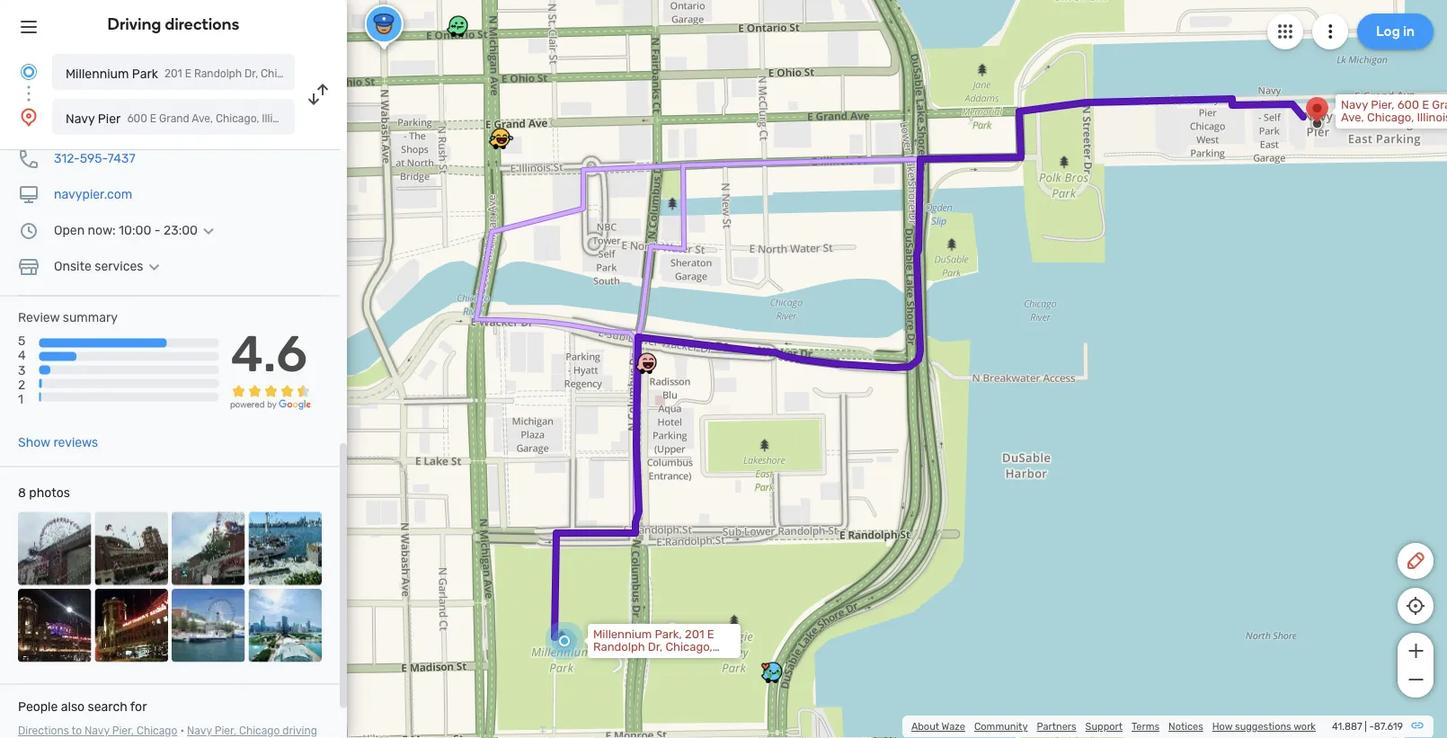 Task type: vqa. For each thing, say whether or not it's contained in the screenshot.
the rightmost Illinois,
yes



Task type: locate. For each thing, give the bounding box(es) containing it.
about
[[912, 721, 940, 733]]

directions
[[165, 14, 240, 34]]

1 horizontal spatial e
[[707, 628, 714, 642]]

millennium
[[66, 66, 129, 81], [593, 628, 652, 642]]

states for park,
[[673, 653, 708, 667]]

illinois, right ave,
[[262, 112, 296, 125]]

pier, left gra
[[1372, 98, 1395, 112]]

0 horizontal spatial millennium
[[66, 66, 129, 81]]

2 vertical spatial e
[[707, 628, 714, 642]]

millennium inside millennium park, 201 e randolph dr, chicago, illinois, united states
[[593, 628, 652, 642]]

pencil image
[[1406, 550, 1427, 572]]

summary
[[63, 310, 118, 325]]

1 vertical spatial e
[[150, 112, 157, 125]]

chicago, for pier
[[216, 112, 259, 125]]

201
[[685, 628, 705, 642]]

chicago, inside 'navy pier 600 e grand ave, chicago, illinois, united states'
[[216, 112, 259, 125]]

0 horizontal spatial chicago,
[[216, 112, 259, 125]]

0 horizontal spatial illinois,
[[262, 112, 296, 125]]

1 vertical spatial millennium
[[593, 628, 652, 642]]

millennium left the park,
[[593, 628, 652, 642]]

illinois,
[[262, 112, 296, 125], [593, 653, 631, 667]]

search
[[88, 700, 127, 715]]

0 vertical spatial states
[[335, 112, 368, 125]]

illinois, inside 'navy pier 600 e grand ave, chicago, illinois, united states'
[[262, 112, 296, 125]]

e inside 'navy pier 600 e grand ave, chicago, illinois, united states'
[[150, 112, 157, 125]]

illinois, for park,
[[593, 653, 631, 667]]

driving directions
[[108, 14, 240, 34]]

chevron down image
[[143, 259, 165, 274]]

600 inside 'navy pier 600 e grand ave, chicago, illinois, united states'
[[127, 112, 147, 125]]

millennium park button
[[52, 54, 295, 90]]

suggestions
[[1236, 721, 1292, 733]]

park,
[[655, 628, 682, 642]]

e left gra
[[1423, 98, 1430, 112]]

chicago down for at bottom
[[137, 725, 178, 737]]

41.887 | -87.619
[[1333, 721, 1404, 733]]

united for pier
[[299, 112, 332, 125]]

zoom in image
[[1405, 640, 1428, 662]]

0 vertical spatial 600
[[1398, 98, 1420, 112]]

review
[[18, 310, 60, 325]]

chicago,
[[216, 112, 259, 125], [666, 640, 713, 654]]

1 vertical spatial illinois,
[[593, 653, 631, 667]]

0 vertical spatial e
[[1423, 98, 1430, 112]]

1 horizontal spatial united
[[634, 653, 670, 667]]

review summary
[[18, 310, 118, 325]]

millennium up pier
[[66, 66, 129, 81]]

illinois, left dr,
[[593, 653, 631, 667]]

2 horizontal spatial pier,
[[1372, 98, 1395, 112]]

pier, left driving
[[215, 725, 236, 737]]

to
[[71, 725, 82, 737]]

0 horizontal spatial 600
[[127, 112, 147, 125]]

595-
[[80, 151, 108, 166]]

e left grand
[[150, 112, 157, 125]]

600
[[1398, 98, 1420, 112], [127, 112, 147, 125]]

1 vertical spatial -
[[1370, 721, 1375, 733]]

navypier.com
[[54, 187, 132, 202]]

1 vertical spatial united
[[634, 653, 670, 667]]

navy inside navy pier, chicago driving
[[187, 725, 212, 737]]

7437
[[108, 151, 135, 166]]

navy for navy pier, chicago driving
[[187, 725, 212, 737]]

chicago, right dr,
[[666, 640, 713, 654]]

1 horizontal spatial chicago
[[239, 725, 280, 737]]

0 horizontal spatial states
[[335, 112, 368, 125]]

1 horizontal spatial millennium
[[593, 628, 652, 642]]

0 vertical spatial -
[[154, 223, 161, 238]]

park
[[132, 66, 158, 81]]

ave,
[[192, 112, 213, 125]]

directions to navy pier, chicago
[[18, 725, 178, 737]]

navy pier, chicago driving link
[[18, 725, 317, 738]]

pier,
[[1372, 98, 1395, 112], [112, 725, 134, 737], [215, 725, 236, 737]]

4.6
[[231, 324, 308, 384]]

0 horizontal spatial united
[[299, 112, 332, 125]]

1 horizontal spatial pier,
[[215, 725, 236, 737]]

states inside 'navy pier 600 e grand ave, chicago, illinois, united states'
[[335, 112, 368, 125]]

-
[[154, 223, 161, 238], [1370, 721, 1375, 733]]

600 right pier
[[127, 112, 147, 125]]

chicago
[[137, 725, 178, 737], [239, 725, 280, 737]]

also
[[61, 700, 85, 715]]

chicago inside navy pier, chicago driving
[[239, 725, 280, 737]]

1 vertical spatial 600
[[127, 112, 147, 125]]

1 horizontal spatial 600
[[1398, 98, 1420, 112]]

e for park,
[[707, 628, 714, 642]]

about waze community partners support terms notices how suggestions work
[[912, 721, 1316, 733]]

terms
[[1132, 721, 1160, 733]]

united inside 'navy pier 600 e grand ave, chicago, illinois, united states'
[[299, 112, 332, 125]]

image 8 of navy pier, chicago image
[[249, 589, 322, 662]]

0 vertical spatial illinois,
[[262, 112, 296, 125]]

2 chicago from the left
[[239, 725, 280, 737]]

united inside millennium park, 201 e randolph dr, chicago, illinois, united states
[[634, 653, 670, 667]]

312-
[[54, 151, 80, 166]]

navy
[[1342, 98, 1369, 112], [66, 111, 95, 126], [85, 725, 110, 737], [187, 725, 212, 737]]

millennium park, 201 e randolph dr, chicago, illinois, united states
[[593, 628, 714, 667]]

navy inside 'navy pier, 600 e gra'
[[1342, 98, 1369, 112]]

work
[[1294, 721, 1316, 733]]

notices
[[1169, 721, 1204, 733]]

e right 201
[[707, 628, 714, 642]]

0 horizontal spatial e
[[150, 112, 157, 125]]

millennium inside 'button'
[[66, 66, 129, 81]]

e inside millennium park, 201 e randolph dr, chicago, illinois, united states
[[707, 628, 714, 642]]

reviews
[[53, 435, 98, 450]]

united
[[299, 112, 332, 125], [634, 653, 670, 667]]

1 horizontal spatial states
[[673, 653, 708, 667]]

image 3 of navy pier, chicago image
[[172, 512, 245, 585]]

e inside 'navy pier, 600 e gra'
[[1423, 98, 1430, 112]]

2 horizontal spatial e
[[1423, 98, 1430, 112]]

2
[[18, 377, 25, 392]]

location image
[[18, 106, 40, 128]]

600 left gra
[[1398, 98, 1420, 112]]

link image
[[1411, 718, 1425, 733]]

0 horizontal spatial chicago
[[137, 725, 178, 737]]

1 horizontal spatial illinois,
[[593, 653, 631, 667]]

illinois, inside millennium park, 201 e randolph dr, chicago, illinois, united states
[[593, 653, 631, 667]]

41.887
[[1333, 721, 1363, 733]]

computer image
[[18, 184, 40, 205]]

chicago, right ave,
[[216, 112, 259, 125]]

millennium park
[[66, 66, 158, 81]]

1 vertical spatial chicago,
[[666, 640, 713, 654]]

- right |
[[1370, 721, 1375, 733]]

open now: 10:00 - 23:00
[[54, 223, 198, 238]]

millennium for millennium park, 201 e randolph dr, chicago, illinois, united states
[[593, 628, 652, 642]]

0 vertical spatial chicago,
[[216, 112, 259, 125]]

1 horizontal spatial chicago,
[[666, 640, 713, 654]]

navy for navy pier, 600 e gra
[[1342, 98, 1369, 112]]

5 4 3 2 1
[[18, 334, 26, 406]]

8 photos
[[18, 486, 70, 501]]

pier, down search
[[112, 725, 134, 737]]

5
[[18, 334, 25, 349]]

states inside millennium park, 201 e randolph dr, chicago, illinois, united states
[[673, 653, 708, 667]]

pier, inside 'navy pier, 600 e gra'
[[1372, 98, 1395, 112]]

open
[[54, 223, 85, 238]]

600 inside 'navy pier, 600 e gra'
[[1398, 98, 1420, 112]]

- right 10:00
[[154, 223, 161, 238]]

partners link
[[1037, 721, 1077, 733]]

dr,
[[648, 640, 663, 654]]

1 vertical spatial states
[[673, 653, 708, 667]]

image 4 of navy pier, chicago image
[[249, 512, 322, 585]]

chicago, inside millennium park, 201 e randolph dr, chicago, illinois, united states
[[666, 640, 713, 654]]

image 5 of navy pier, chicago image
[[18, 589, 91, 662]]

chicago left driving
[[239, 725, 280, 737]]

pier, inside navy pier, chicago driving
[[215, 725, 236, 737]]

pier, for navy pier, 600 e gra
[[1372, 98, 1395, 112]]

0 horizontal spatial pier,
[[112, 725, 134, 737]]

waze
[[942, 721, 966, 733]]

e for pier,
[[1423, 98, 1430, 112]]

|
[[1365, 721, 1368, 733]]

states
[[335, 112, 368, 125], [673, 653, 708, 667]]

0 vertical spatial millennium
[[66, 66, 129, 81]]

0 vertical spatial united
[[299, 112, 332, 125]]

e
[[1423, 98, 1430, 112], [150, 112, 157, 125], [707, 628, 714, 642]]

600 for pier
[[127, 112, 147, 125]]

how suggestions work link
[[1213, 721, 1316, 733]]



Task type: describe. For each thing, give the bounding box(es) containing it.
millennium for millennium park
[[66, 66, 129, 81]]

directions
[[18, 725, 69, 737]]

image 1 of navy pier, chicago image
[[18, 512, 91, 585]]

current location image
[[18, 61, 40, 83]]

onsite services
[[54, 259, 143, 274]]

navypier.com link
[[54, 187, 132, 202]]

now:
[[88, 223, 116, 238]]

illinois, for pier
[[262, 112, 296, 125]]

312-595-7437
[[54, 151, 135, 166]]

united for park,
[[634, 653, 670, 667]]

onsite services button
[[54, 259, 165, 274]]

support link
[[1086, 721, 1123, 733]]

onsite
[[54, 259, 92, 274]]

87.619
[[1375, 721, 1404, 733]]

people also search for
[[18, 700, 147, 715]]

photos
[[29, 486, 70, 501]]

navy for navy pier 600 e grand ave, chicago, illinois, united states
[[66, 111, 95, 126]]

people
[[18, 700, 58, 715]]

how
[[1213, 721, 1233, 733]]

image 7 of navy pier, chicago image
[[172, 589, 245, 662]]

grand
[[159, 112, 189, 125]]

directions to navy pier, chicago link
[[18, 725, 178, 737]]

4
[[18, 348, 26, 363]]

call image
[[18, 148, 40, 170]]

partners
[[1037, 721, 1077, 733]]

image 2 of navy pier, chicago image
[[95, 512, 168, 585]]

support
[[1086, 721, 1123, 733]]

chevron down image
[[198, 223, 219, 238]]

8
[[18, 486, 26, 501]]

show
[[18, 435, 50, 450]]

about waze link
[[912, 721, 966, 733]]

3
[[18, 363, 26, 377]]

navy pier, 600 e gra
[[1342, 98, 1448, 137]]

driving
[[108, 14, 161, 34]]

navy pier, chicago driving
[[18, 725, 317, 738]]

driving
[[283, 725, 317, 737]]

clock image
[[18, 220, 40, 241]]

navy pier 600 e grand ave, chicago, illinois, united states
[[66, 111, 368, 126]]

randolph
[[593, 640, 645, 654]]

chicago, for park,
[[666, 640, 713, 654]]

1
[[18, 392, 23, 406]]

pier, for navy pier, chicago driving
[[215, 725, 236, 737]]

services
[[95, 259, 143, 274]]

states for pier
[[335, 112, 368, 125]]

image 6 of navy pier, chicago image
[[95, 589, 168, 662]]

gra
[[1433, 98, 1448, 112]]

community link
[[975, 721, 1028, 733]]

pier
[[98, 111, 121, 126]]

store image
[[18, 256, 40, 277]]

1 chicago from the left
[[137, 725, 178, 737]]

e for pier
[[150, 112, 157, 125]]

10:00
[[119, 223, 151, 238]]

open now: 10:00 - 23:00 button
[[54, 223, 219, 238]]

zoom out image
[[1405, 669, 1428, 691]]

show reviews
[[18, 435, 98, 450]]

terms link
[[1132, 721, 1160, 733]]

312-595-7437 link
[[54, 151, 135, 166]]

community
[[975, 721, 1028, 733]]

0 horizontal spatial -
[[154, 223, 161, 238]]

1 horizontal spatial -
[[1370, 721, 1375, 733]]

23:00
[[164, 223, 198, 238]]

600 for pier,
[[1398, 98, 1420, 112]]

notices link
[[1169, 721, 1204, 733]]

for
[[130, 700, 147, 715]]



